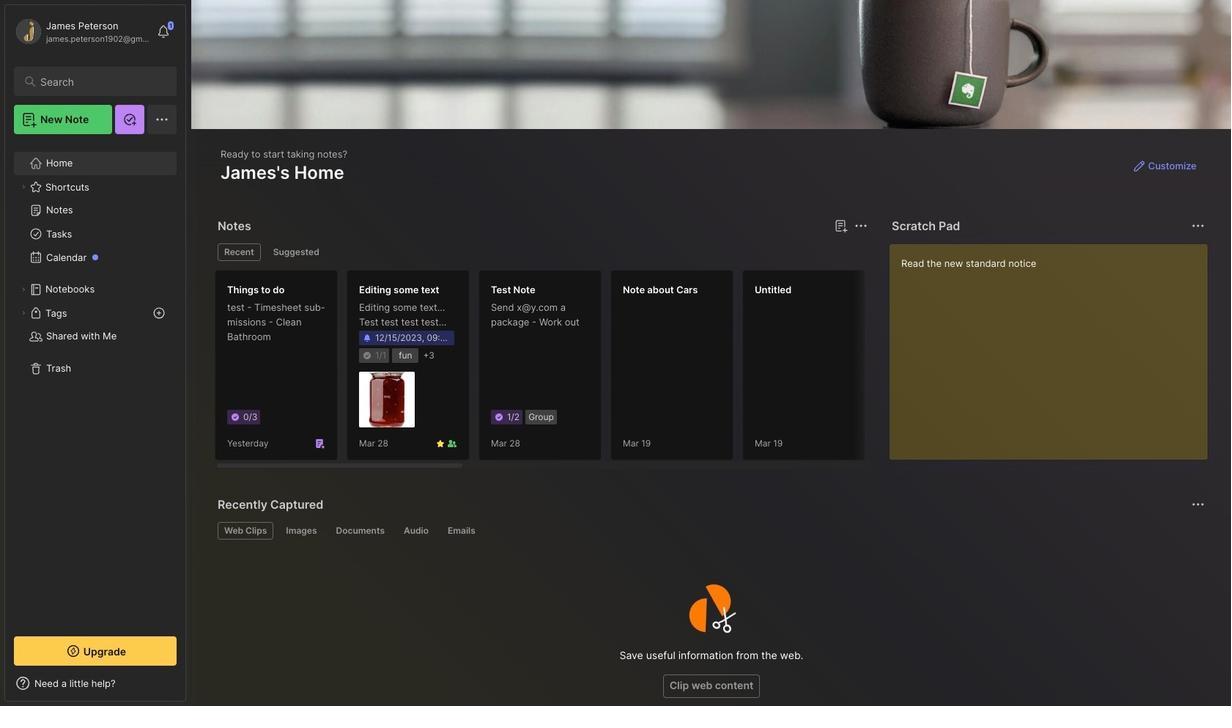 Task type: describe. For each thing, give the bounding box(es) containing it.
none search field inside main element
[[40, 73, 164, 90]]

1 tab list from the top
[[218, 243, 866, 261]]

tree inside main element
[[5, 143, 186, 623]]

Account field
[[14, 17, 150, 46]]

1 more actions image from the top
[[1190, 217, 1208, 235]]

Search text field
[[40, 75, 164, 89]]

2 more actions image from the top
[[1190, 496, 1208, 513]]

thumbnail image
[[359, 372, 415, 428]]



Task type: locate. For each thing, give the bounding box(es) containing it.
expand notebooks image
[[19, 285, 28, 294]]

Start writing… text field
[[902, 244, 1208, 448]]

tab list
[[218, 243, 866, 261], [218, 522, 1203, 540]]

None search field
[[40, 73, 164, 90]]

click to collapse image
[[185, 679, 196, 697]]

1 vertical spatial more actions image
[[1190, 496, 1208, 513]]

tree
[[5, 143, 186, 623]]

0 vertical spatial tab list
[[218, 243, 866, 261]]

1 vertical spatial tab list
[[218, 522, 1203, 540]]

0 vertical spatial more actions image
[[1190, 217, 1208, 235]]

More actions field
[[851, 216, 872, 236], [1189, 216, 1209, 236], [1189, 494, 1209, 515]]

2 tab list from the top
[[218, 522, 1203, 540]]

WHAT'S NEW field
[[5, 672, 186, 695]]

expand tags image
[[19, 309, 28, 317]]

more actions image
[[853, 217, 870, 235]]

more actions image
[[1190, 217, 1208, 235], [1190, 496, 1208, 513]]

row group
[[215, 270, 1232, 469]]

tab
[[218, 243, 261, 261], [267, 243, 326, 261], [218, 522, 274, 540], [280, 522, 324, 540], [330, 522, 392, 540], [397, 522, 435, 540], [441, 522, 482, 540]]

main element
[[0, 0, 191, 706]]



Task type: vqa. For each thing, say whether or not it's contained in the screenshot.
topmost tab list
yes



